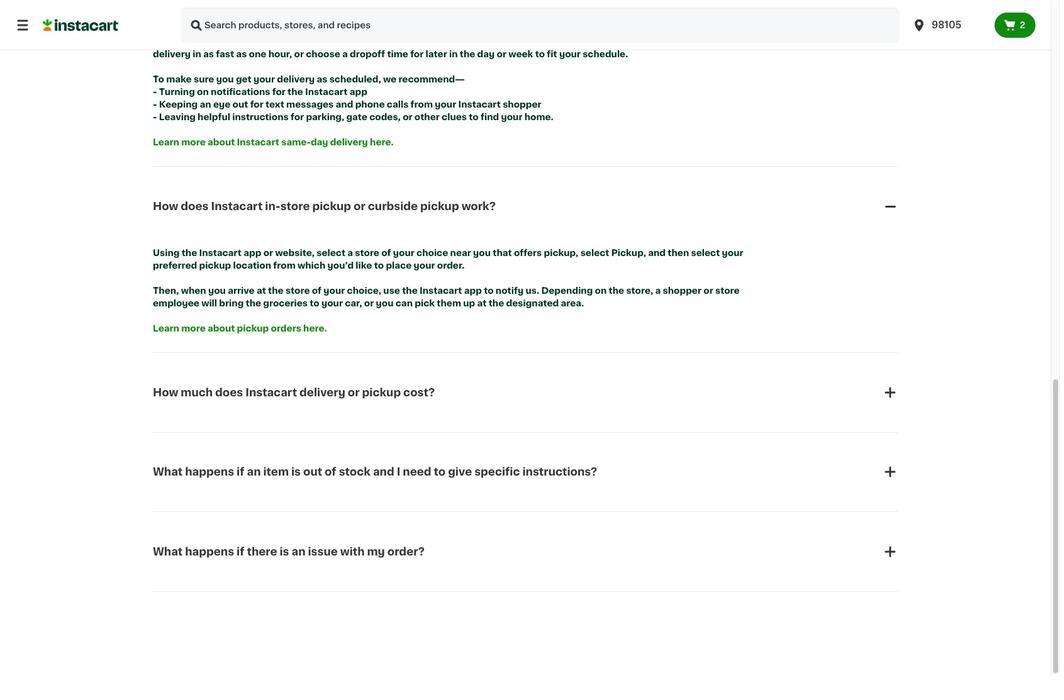 Task type: locate. For each thing, give the bounding box(es) containing it.
choose
[[361, 37, 395, 46], [306, 50, 340, 58]]

2 vertical spatial is
[[280, 547, 289, 557]]

preferred
[[153, 261, 197, 270]]

from down the website,
[[273, 261, 296, 270]]

scheduled,
[[330, 75, 381, 84]]

text
[[266, 100, 284, 109]]

happens
[[185, 467, 234, 477], [185, 547, 234, 557]]

about up fast
[[217, 37, 244, 46]]

app
[[350, 87, 368, 96], [244, 249, 261, 258], [464, 287, 482, 295]]

store inside using the instacart app or website, select a store of your choice near you that offers pickup, select pickup, and then select your preferred pickup location from which you'd like to place your order.
[[355, 249, 380, 258]]

1 horizontal spatial of
[[325, 467, 337, 477]]

of down 'which'
[[312, 287, 322, 295]]

0 vertical spatial same-
[[671, 37, 701, 46]]

1 select from the left
[[317, 249, 346, 258]]

1 horizontal spatial can
[[396, 299, 413, 308]]

0 vertical spatial at
[[257, 287, 266, 295]]

the inside using the instacart app or website, select a store of your choice near you that offers pickup, select pickup, and then select your preferred pickup location from which you'd like to place your order.
[[182, 249, 197, 258]]

choose up the dropoff
[[361, 37, 395, 46]]

2 vertical spatial about
[[208, 324, 235, 333]]

you up notifications
[[216, 75, 234, 84]]

can
[[341, 37, 359, 46], [635, 37, 652, 46], [396, 299, 413, 308]]

0 horizontal spatial shopper
[[503, 100, 542, 109]]

bring
[[219, 299, 244, 308]]

more down the will
[[181, 324, 206, 333]]

2 horizontal spatial select
[[691, 249, 720, 258]]

0 vertical spatial learn
[[153, 138, 179, 147]]

1 horizontal spatial shopper
[[663, 287, 702, 295]]

you up scheduled,
[[322, 37, 339, 46]]

or
[[294, 50, 304, 58], [497, 50, 507, 58], [403, 113, 413, 121], [354, 201, 366, 211], [264, 249, 273, 258], [704, 287, 714, 295], [364, 299, 374, 308], [348, 388, 360, 398]]

of
[[382, 249, 391, 258], [312, 287, 322, 295], [325, 467, 337, 477]]

what for what happens if an item is out of stock and i need to give specific instructions?
[[153, 467, 183, 477]]

and up gate
[[336, 100, 353, 109]]

2 horizontal spatial can
[[635, 37, 652, 46]]

1 vertical spatial if
[[237, 547, 245, 557]]

and left i
[[373, 467, 395, 477]]

1 horizontal spatial app
[[350, 87, 368, 96]]

hour,
[[269, 50, 292, 58]]

when
[[397, 37, 422, 46], [181, 287, 206, 295]]

0 horizontal spatial here.
[[303, 324, 327, 333]]

2 more from the top
[[181, 324, 206, 333]]

get
[[654, 37, 669, 46], [236, 75, 252, 84]]

when up time at top left
[[397, 37, 422, 46]]

does
[[181, 201, 209, 211], [215, 388, 243, 398]]

shopper down then
[[663, 287, 702, 295]]

choose up scheduled,
[[306, 50, 340, 58]]

the down would
[[460, 50, 475, 58]]

about down bring
[[208, 324, 235, 333]]

0 horizontal spatial select
[[317, 249, 346, 258]]

98105 button
[[912, 8, 988, 43]]

1 horizontal spatial out
[[303, 467, 322, 477]]

codes,
[[370, 113, 401, 121]]

if for there
[[237, 547, 245, 557]]

how
[[153, 201, 178, 211], [153, 388, 178, 398]]

a inside using the instacart app or website, select a store of your choice near you that offers pickup, select pickup, and then select your preferred pickup location from which you'd like to place your order.
[[348, 249, 353, 258]]

work?
[[462, 201, 496, 211]]

- left "keeping"
[[153, 100, 157, 109]]

2 learn from the top
[[153, 324, 179, 333]]

select up 'you'd' at left top
[[317, 249, 346, 258]]

1 horizontal spatial day
[[478, 50, 495, 58]]

2 what from the top
[[153, 547, 183, 557]]

0 vertical spatial happens
[[185, 467, 234, 477]]

shopper
[[503, 100, 542, 109], [663, 287, 702, 295]]

2 vertical spatial day
[[311, 138, 328, 147]]

0 vertical spatial like
[[474, 37, 491, 46]]

same- right you
[[671, 37, 701, 46]]

1 if from the top
[[237, 467, 245, 477]]

shopper inside then, when you arrive at the store of your choice, use the instacart app to notify us. depending on the store, a shopper or store employee will bring the groceries to your car, or you can pick them up at the designated area.
[[663, 287, 702, 295]]

2 if from the top
[[237, 547, 245, 557]]

is right item
[[291, 467, 301, 477]]

notifications
[[211, 87, 270, 96]]

an
[[200, 100, 211, 109], [247, 467, 261, 477], [292, 547, 306, 557]]

an left issue
[[292, 547, 306, 557]]

of inside dropdown button
[[325, 467, 337, 477]]

1 vertical spatial on
[[595, 287, 607, 295]]

0 horizontal spatial get
[[236, 75, 252, 84]]

0 vertical spatial a
[[342, 50, 348, 58]]

from up other
[[411, 100, 433, 109]]

learn for learn more about pickup orders here.
[[153, 324, 179, 333]]

0 horizontal spatial in
[[193, 50, 201, 58]]

learn
[[153, 138, 179, 147], [153, 324, 179, 333]]

0 vertical spatial does
[[181, 201, 209, 211]]

how much does instacart delivery or pickup cost?
[[153, 388, 435, 398]]

calls
[[387, 100, 409, 109]]

here.
[[370, 138, 394, 147], [303, 324, 327, 333]]

0 horizontal spatial same-
[[282, 138, 311, 147]]

1 horizontal spatial when
[[397, 37, 422, 46]]

to left give at the left of page
[[434, 467, 446, 477]]

place
[[386, 261, 412, 270]]

instacart inside using the instacart app or website, select a store of your choice near you that offers pickup, select pickup, and then select your preferred pickup location from which you'd like to place your order.
[[199, 249, 242, 258]]

instacart inside then, when you arrive at the store of your choice, use the instacart app to notify us. depending on the store, a shopper or store employee will bring the groceries to your car, or you can pick them up at the designated area.
[[420, 287, 462, 295]]

app up up
[[464, 287, 482, 295]]

1 learn from the top
[[153, 138, 179, 147]]

1 how from the top
[[153, 201, 178, 211]]

more
[[181, 138, 206, 147], [181, 324, 206, 333]]

2 vertical spatial a
[[656, 287, 661, 295]]

0 vertical spatial more
[[181, 138, 206, 147]]

find
[[481, 113, 499, 121]]

2 happens from the top
[[185, 547, 234, 557]]

other
[[415, 113, 440, 121]]

your up clues
[[435, 100, 457, 109]]

a up 'you'd' at left top
[[348, 249, 353, 258]]

1 vertical spatial learn
[[153, 324, 179, 333]]

0 vertical spatial how
[[153, 201, 178, 211]]

on
[[197, 87, 209, 96], [595, 287, 607, 295]]

Search field
[[181, 8, 900, 43]]

the
[[460, 50, 475, 58], [288, 87, 303, 96], [182, 249, 197, 258], [268, 287, 284, 295], [402, 287, 418, 295], [609, 287, 625, 295], [246, 299, 261, 308], [489, 299, 504, 308]]

2 vertical spatial -
[[153, 113, 157, 121]]

pickup up arrive
[[199, 261, 231, 270]]

2 horizontal spatial of
[[382, 249, 391, 258]]

get right you
[[654, 37, 669, 46]]

as down part
[[203, 50, 214, 58]]

- left leaving
[[153, 113, 157, 121]]

1 horizontal spatial on
[[595, 287, 607, 295]]

a right the store,
[[656, 287, 661, 295]]

and inside dropdown button
[[373, 467, 395, 477]]

0 horizontal spatial out
[[233, 100, 248, 109]]

how up using at the left top of page
[[153, 201, 178, 211]]

your up car,
[[324, 287, 345, 295]]

1 vertical spatial like
[[356, 261, 372, 270]]

leaving
[[159, 113, 196, 121]]

in
[[193, 50, 201, 58], [449, 50, 458, 58]]

1 vertical spatial -
[[153, 100, 157, 109]]

a inside then, when you arrive at the store of your choice, use the instacart app to notify us. depending on the store, a shopper or store employee will bring the groceries to your car, or you can pick them up at the designated area.
[[656, 287, 661, 295]]

1 horizontal spatial choose
[[361, 37, 395, 46]]

0 vertical spatial -
[[153, 87, 157, 96]]

what happens if there is an issue with my order? button
[[153, 529, 898, 575]]

can right you
[[635, 37, 652, 46]]

learn down leaving
[[153, 138, 179, 147]]

on inside to make sure you get your delivery as scheduled, we recommend— - turning on notifications for the instacart app - keeping an eye out for text messages and phone calls from your instacart shopper - leaving helpful instructions for parking, gate codes, or other clues to find your home.
[[197, 87, 209, 96]]

1 horizontal spatial from
[[411, 100, 433, 109]]

app down scheduled,
[[350, 87, 368, 96]]

pickup down bring
[[237, 324, 269, 333]]

to inside using the instacart app or website, select a store of your choice near you that offers pickup, select pickup, and then select your preferred pickup location from which you'd like to place your order.
[[374, 261, 384, 270]]

1 vertical spatial get
[[236, 75, 252, 84]]

select right pickup,
[[581, 249, 610, 258]]

here. right orders
[[303, 324, 327, 333]]

of left stock
[[325, 467, 337, 477]]

0 horizontal spatial and
[[336, 100, 353, 109]]

of up place
[[382, 249, 391, 258]]

does right much
[[215, 388, 243, 398]]

1 horizontal spatial get
[[654, 37, 669, 46]]

a left the dropoff
[[342, 50, 348, 58]]

get up notifications
[[236, 75, 252, 84]]

2 vertical spatial an
[[292, 547, 306, 557]]

1 happens from the top
[[185, 467, 234, 477]]

1 vertical spatial from
[[273, 261, 296, 270]]

at
[[257, 287, 266, 295], [477, 299, 487, 308]]

2 vertical spatial of
[[325, 467, 337, 477]]

delivery.
[[573, 37, 613, 46]]

1 horizontal spatial as
[[236, 50, 247, 58]]

day
[[701, 37, 718, 46], [478, 50, 495, 58], [311, 138, 328, 147]]

0 vertical spatial here.
[[370, 138, 394, 147]]

if inside what happens if there is an issue with my order? dropdown button
[[237, 547, 245, 557]]

an up the helpful
[[200, 100, 211, 109]]

2 vertical spatial app
[[464, 287, 482, 295]]

to left find
[[469, 113, 479, 121]]

0 horizontal spatial choose
[[306, 50, 340, 58]]

0 vertical spatial if
[[237, 467, 245, 477]]

1 vertical spatial is
[[291, 467, 301, 477]]

what happens if an item is out of stock and i need to give specific instructions?
[[153, 467, 598, 477]]

1 horizontal spatial in
[[449, 50, 458, 58]]

when inside then, when you arrive at the store of your choice, use the instacart app to notify us. depending on the store, a shopper or store employee will bring the groceries to your car, or you can pick them up at the designated area.
[[181, 287, 206, 295]]

about inside the best part about instacart is that you can choose when you would like to schedule your delivery. you can get same-day delivery in as fast as one hour, or choose a dropoff time for later in the day or week to fit your schedule.
[[217, 37, 244, 46]]

instacart
[[246, 37, 289, 46], [305, 87, 348, 96], [459, 100, 501, 109], [237, 138, 279, 147], [211, 201, 263, 211], [199, 249, 242, 258], [420, 287, 462, 295], [246, 388, 297, 398]]

1 horizontal spatial select
[[581, 249, 610, 258]]

and inside to make sure you get your delivery as scheduled, we recommend— - turning on notifications for the instacart app - keeping an eye out for text messages and phone calls from your instacart shopper - leaving helpful instructions for parking, gate codes, or other clues to find your home.
[[336, 100, 353, 109]]

how for how much does instacart delivery or pickup cost?
[[153, 388, 178, 398]]

0 horizontal spatial does
[[181, 201, 209, 211]]

of for stock
[[325, 467, 337, 477]]

is inside the best part about instacart is that you can choose when you would like to schedule your delivery. you can get same-day delivery in as fast as one hour, or choose a dropoff time for later in the day or week to fit your schedule.
[[291, 37, 299, 46]]

0 vertical spatial is
[[291, 37, 299, 46]]

same- down parking, on the top of the page
[[282, 138, 311, 147]]

here. down codes,
[[370, 138, 394, 147]]

like right 'you'd' at left top
[[356, 261, 372, 270]]

2 how from the top
[[153, 388, 178, 398]]

0 vertical spatial get
[[654, 37, 669, 46]]

on down sure
[[197, 87, 209, 96]]

1 horizontal spatial at
[[477, 299, 487, 308]]

0 horizontal spatial when
[[181, 287, 206, 295]]

2 in from the left
[[449, 50, 458, 58]]

is for instacart
[[291, 37, 299, 46]]

1 vertical spatial more
[[181, 324, 206, 333]]

the
[[153, 37, 170, 46]]

0 vertical spatial about
[[217, 37, 244, 46]]

your
[[549, 37, 571, 46], [560, 50, 581, 58], [254, 75, 275, 84], [435, 100, 457, 109], [501, 113, 523, 121], [393, 249, 415, 258], [722, 249, 744, 258], [414, 261, 435, 270], [324, 287, 345, 295], [322, 299, 343, 308]]

2 - from the top
[[153, 100, 157, 109]]

98105 button
[[905, 8, 995, 43]]

a inside the best part about instacart is that you can choose when you would like to schedule your delivery. you can get same-day delivery in as fast as one hour, or choose a dropoff time for later in the day or week to fit your schedule.
[[342, 50, 348, 58]]

learn down employee on the left top
[[153, 324, 179, 333]]

0 vertical spatial from
[[411, 100, 433, 109]]

the up preferred
[[182, 249, 197, 258]]

0 horizontal spatial like
[[356, 261, 372, 270]]

can down use
[[396, 299, 413, 308]]

as inside to make sure you get your delivery as scheduled, we recommend— - turning on notifications for the instacart app - keeping an eye out for text messages and phone calls from your instacart shopper - leaving helpful instructions for parking, gate codes, or other clues to find your home.
[[317, 75, 328, 84]]

like inside using the instacart app or website, select a store of your choice near you that offers pickup, select pickup, and then select your preferred pickup location from which you'd like to place your order.
[[356, 261, 372, 270]]

or inside using the instacart app or website, select a store of your choice near you that offers pickup, select pickup, and then select your preferred pickup location from which you'd like to place your order.
[[264, 249, 273, 258]]

does up preferred
[[181, 201, 209, 211]]

as left one
[[236, 50, 247, 58]]

out inside to make sure you get your delivery as scheduled, we recommend— - turning on notifications for the instacart app - keeping an eye out for text messages and phone calls from your instacart shopper - leaving helpful instructions for parking, gate codes, or other clues to find your home.
[[233, 100, 248, 109]]

can inside then, when you arrive at the store of your choice, use the instacart app to notify us. depending on the store, a shopper or store employee will bring the groceries to your car, or you can pick them up at the designated area.
[[396, 299, 413, 308]]

can up the dropoff
[[341, 37, 359, 46]]

1 horizontal spatial and
[[373, 467, 395, 477]]

if inside what happens if an item is out of stock and i need to give specific instructions? dropdown button
[[237, 467, 245, 477]]

the down arrive
[[246, 299, 261, 308]]

is up hour, on the left top of the page
[[291, 37, 299, 46]]

0 vertical spatial an
[[200, 100, 211, 109]]

0 horizontal spatial of
[[312, 287, 322, 295]]

is right there
[[280, 547, 289, 557]]

them
[[437, 299, 461, 308]]

more down leaving
[[181, 138, 206, 147]]

2 horizontal spatial app
[[464, 287, 482, 295]]

for right time at top left
[[411, 50, 424, 58]]

1 vertical spatial happens
[[185, 547, 234, 557]]

and left then
[[649, 249, 666, 258]]

if
[[237, 467, 245, 477], [237, 547, 245, 557]]

of inside then, when you arrive at the store of your choice, use the instacart app to notify us. depending on the store, a shopper or store employee will bring the groceries to your car, or you can pick them up at the designated area.
[[312, 287, 322, 295]]

2 horizontal spatial as
[[317, 75, 328, 84]]

1 more from the top
[[181, 138, 206, 147]]

0 vertical spatial shopper
[[503, 100, 542, 109]]

1 horizontal spatial that
[[493, 249, 512, 258]]

stock
[[339, 467, 371, 477]]

2 horizontal spatial and
[[649, 249, 666, 258]]

for
[[411, 50, 424, 58], [272, 87, 286, 96], [250, 100, 264, 109], [291, 113, 304, 121]]

helpful
[[198, 113, 230, 121]]

in down would
[[449, 50, 458, 58]]

0 vertical spatial app
[[350, 87, 368, 96]]

time
[[387, 50, 408, 58]]

about down the helpful
[[208, 138, 235, 147]]

98105
[[932, 20, 962, 30]]

0 vertical spatial and
[[336, 100, 353, 109]]

0 vertical spatial when
[[397, 37, 422, 46]]

for inside the best part about instacart is that you can choose when you would like to schedule your delivery. you can get same-day delivery in as fast as one hour, or choose a dropoff time for later in the day or week to fit your schedule.
[[411, 50, 424, 58]]

what happens if an item is out of stock and i need to give specific instructions? button
[[153, 450, 898, 495]]

1 vertical spatial of
[[312, 287, 322, 295]]

0 vertical spatial what
[[153, 467, 183, 477]]

an left item
[[247, 467, 261, 477]]

to left place
[[374, 261, 384, 270]]

is
[[291, 37, 299, 46], [291, 467, 301, 477], [280, 547, 289, 557]]

choice
[[417, 249, 448, 258]]

up
[[463, 299, 475, 308]]

pickup
[[313, 201, 351, 211], [421, 201, 459, 211], [199, 261, 231, 270], [237, 324, 269, 333], [362, 388, 401, 398]]

1 vertical spatial and
[[649, 249, 666, 258]]

shopper inside to make sure you get your delivery as scheduled, we recommend— - turning on notifications for the instacart app - keeping an eye out for text messages and phone calls from your instacart shopper - leaving helpful instructions for parking, gate codes, or other clues to find your home.
[[503, 100, 542, 109]]

2
[[1020, 21, 1026, 30]]

2 horizontal spatial an
[[292, 547, 306, 557]]

as up messages
[[317, 75, 328, 84]]

select
[[317, 249, 346, 258], [581, 249, 610, 258], [691, 249, 720, 258]]

1 vertical spatial how
[[153, 388, 178, 398]]

learn more about instacart same-day delivery here. link
[[153, 138, 394, 147]]

at right arrive
[[257, 287, 266, 295]]

like right would
[[474, 37, 491, 46]]

on right the depending
[[595, 287, 607, 295]]

the up messages
[[288, 87, 303, 96]]

your up fit
[[549, 37, 571, 46]]

delivery
[[153, 50, 191, 58], [277, 75, 315, 84], [330, 138, 368, 147], [300, 388, 345, 398]]

1 what from the top
[[153, 467, 183, 477]]

get inside the best part about instacart is that you can choose when you would like to schedule your delivery. you can get same-day delivery in as fast as one hour, or choose a dropoff time for later in the day or week to fit your schedule.
[[654, 37, 669, 46]]

select right then
[[691, 249, 720, 258]]

the best part about instacart is that you can choose when you would like to schedule your delivery. you can get same-day delivery in as fast as one hour, or choose a dropoff time for later in the day or week to fit your schedule.
[[153, 37, 720, 58]]

that
[[301, 37, 320, 46], [493, 249, 512, 258]]

1 vertical spatial what
[[153, 547, 183, 557]]

pickup left the work?
[[421, 201, 459, 211]]

1 vertical spatial does
[[215, 388, 243, 398]]

None search field
[[181, 8, 900, 43]]

one
[[249, 50, 267, 58]]

you right near
[[473, 249, 491, 258]]

- down to
[[153, 87, 157, 96]]

1 vertical spatial a
[[348, 249, 353, 258]]

1 horizontal spatial like
[[474, 37, 491, 46]]

a
[[342, 50, 348, 58], [348, 249, 353, 258], [656, 287, 661, 295]]

0 vertical spatial on
[[197, 87, 209, 96]]

to
[[493, 37, 502, 46], [535, 50, 545, 58], [469, 113, 479, 121], [374, 261, 384, 270], [484, 287, 494, 295], [310, 299, 320, 308], [434, 467, 446, 477]]

if left there
[[237, 547, 245, 557]]

0 vertical spatial out
[[233, 100, 248, 109]]

1 vertical spatial about
[[208, 138, 235, 147]]

app up location
[[244, 249, 261, 258]]

at right up
[[477, 299, 487, 308]]

keeping
[[159, 100, 198, 109]]

from inside to make sure you get your delivery as scheduled, we recommend— - turning on notifications for the instacart app - keeping an eye out for text messages and phone calls from your instacart shopper - leaving helpful instructions for parking, gate codes, or other clues to find your home.
[[411, 100, 433, 109]]

1 horizontal spatial same-
[[671, 37, 701, 46]]

how left much
[[153, 388, 178, 398]]

0 horizontal spatial on
[[197, 87, 209, 96]]

in down part
[[193, 50, 201, 58]]

out right item
[[303, 467, 322, 477]]

your right then
[[722, 249, 744, 258]]

2 vertical spatial and
[[373, 467, 395, 477]]

2 button
[[995, 13, 1036, 38]]

use
[[384, 287, 400, 295]]

1 vertical spatial at
[[477, 299, 487, 308]]

for down messages
[[291, 113, 304, 121]]

using
[[153, 249, 180, 258]]



Task type: vqa. For each thing, say whether or not it's contained in the screenshot.
3rd '-' from the top
yes



Task type: describe. For each thing, give the bounding box(es) containing it.
1 horizontal spatial an
[[247, 467, 261, 477]]

that inside the best part about instacart is that you can choose when you would like to schedule your delivery. you can get same-day delivery in as fast as one hour, or choose a dropoff time for later in the day or week to fit your schedule.
[[301, 37, 320, 46]]

to inside dropdown button
[[434, 467, 446, 477]]

2 horizontal spatial day
[[701, 37, 718, 46]]

home.
[[525, 113, 554, 121]]

fast
[[216, 50, 234, 58]]

will
[[202, 299, 217, 308]]

in-
[[265, 201, 281, 211]]

app inside then, when you arrive at the store of your choice, use the instacart app to notify us. depending on the store, a shopper or store employee will bring the groceries to your car, or you can pick them up at the designated area.
[[464, 287, 482, 295]]

then, when you arrive at the store of your choice, use the instacart app to notify us. depending on the store, a shopper or store employee will bring the groceries to your car, or you can pick them up at the designated area.
[[153, 287, 742, 308]]

an inside to make sure you get your delivery as scheduled, we recommend— - turning on notifications for the instacart app - keeping an eye out for text messages and phone calls from your instacart shopper - leaving helpful instructions for parking, gate codes, or other clues to find your home.
[[200, 100, 211, 109]]

your down one
[[254, 75, 275, 84]]

much
[[181, 388, 213, 398]]

then,
[[153, 287, 179, 295]]

what happens if there is an issue with my order?
[[153, 547, 425, 557]]

give
[[448, 467, 472, 477]]

part
[[195, 37, 215, 46]]

3 - from the top
[[153, 113, 157, 121]]

which
[[298, 261, 326, 270]]

week
[[509, 50, 533, 58]]

your down choice
[[414, 261, 435, 270]]

area.
[[561, 299, 584, 308]]

1 vertical spatial same-
[[282, 138, 311, 147]]

curbside
[[368, 201, 418, 211]]

that inside using the instacart app or website, select a store of your choice near you that offers pickup, select pickup, and then select your preferred pickup location from which you'd like to place your order.
[[493, 249, 512, 258]]

learn more about instacart same-day delivery here.
[[153, 138, 394, 147]]

depending
[[542, 287, 593, 295]]

arrive
[[228, 287, 255, 295]]

the right use
[[402, 287, 418, 295]]

i
[[397, 467, 401, 477]]

how does instacart in-store pickup or curbside pickup work? button
[[153, 183, 898, 229]]

to inside to make sure you get your delivery as scheduled, we recommend— - turning on notifications for the instacart app - keeping an eye out for text messages and phone calls from your instacart shopper - leaving helpful instructions for parking, gate codes, or other clues to find your home.
[[469, 113, 479, 121]]

when inside the best part about instacart is that you can choose when you would like to schedule your delivery. you can get same-day delivery in as fast as one hour, or choose a dropoff time for later in the day or week to fit your schedule.
[[397, 37, 422, 46]]

parking,
[[306, 113, 344, 121]]

or inside to make sure you get your delivery as scheduled, we recommend— - turning on notifications for the instacart app - keeping an eye out for text messages and phone calls from your instacart shopper - leaving helpful instructions for parking, gate codes, or other clues to find your home.
[[403, 113, 413, 121]]

my
[[367, 547, 385, 557]]

choice,
[[347, 287, 382, 295]]

to right groceries
[[310, 299, 320, 308]]

instructions?
[[523, 467, 598, 477]]

you up later
[[424, 37, 442, 46]]

0 horizontal spatial as
[[203, 50, 214, 58]]

happens for an
[[185, 467, 234, 477]]

offers
[[514, 249, 542, 258]]

to make sure you get your delivery as scheduled, we recommend— - turning on notifications for the instacart app - keeping an eye out for text messages and phone calls from your instacart shopper - leaving helpful instructions for parking, gate codes, or other clues to find your home.
[[153, 75, 554, 121]]

we
[[383, 75, 397, 84]]

is for item
[[291, 467, 301, 477]]

how much does instacart delivery or pickup cost? button
[[153, 370, 898, 415]]

later
[[426, 50, 447, 58]]

us.
[[526, 287, 540, 295]]

2 select from the left
[[581, 249, 610, 258]]

the inside to make sure you get your delivery as scheduled, we recommend— - turning on notifications for the instacart app - keeping an eye out for text messages and phone calls from your instacart shopper - leaving helpful instructions for parking, gate codes, or other clues to find your home.
[[288, 87, 303, 96]]

then
[[668, 249, 689, 258]]

best
[[173, 37, 193, 46]]

instacart inside the best part about instacart is that you can choose when you would like to schedule your delivery. you can get same-day delivery in as fast as one hour, or choose a dropoff time for later in the day or week to fit your schedule.
[[246, 37, 289, 46]]

issue
[[308, 547, 338, 557]]

and inside using the instacart app or website, select a store of your choice near you that offers pickup, select pickup, and then select your preferred pickup location from which you'd like to place your order.
[[649, 249, 666, 258]]

what for what happens if there is an issue with my order?
[[153, 547, 183, 557]]

orders
[[271, 324, 301, 333]]

you
[[615, 37, 633, 46]]

0 horizontal spatial day
[[311, 138, 328, 147]]

you down use
[[376, 299, 394, 308]]

notify
[[496, 287, 524, 295]]

learn more about pickup orders here.
[[153, 324, 327, 333]]

how for how does instacart in-store pickup or curbside pickup work?
[[153, 201, 178, 211]]

pick
[[415, 299, 435, 308]]

the down notify
[[489, 299, 504, 308]]

delivery inside to make sure you get your delivery as scheduled, we recommend— - turning on notifications for the instacart app - keeping an eye out for text messages and phone calls from your instacart shopper - leaving helpful instructions for parking, gate codes, or other clues to find your home.
[[277, 75, 315, 84]]

of for your
[[312, 287, 322, 295]]

website,
[[275, 249, 315, 258]]

about for pickup
[[208, 324, 235, 333]]

order?
[[388, 547, 425, 557]]

schedule
[[504, 37, 547, 46]]

1 vertical spatial day
[[478, 50, 495, 58]]

0 vertical spatial choose
[[361, 37, 395, 46]]

0 horizontal spatial can
[[341, 37, 359, 46]]

app inside using the instacart app or website, select a store of your choice near you that offers pickup, select pickup, and then select your preferred pickup location from which you'd like to place your order.
[[244, 249, 261, 258]]

like inside the best part about instacart is that you can choose when you would like to schedule your delivery. you can get same-day delivery in as fast as one hour, or choose a dropoff time for later in the day or week to fit your schedule.
[[474, 37, 491, 46]]

the up groceries
[[268, 287, 284, 295]]

for up instructions
[[250, 100, 264, 109]]

3 select from the left
[[691, 249, 720, 258]]

messages
[[286, 100, 334, 109]]

employee
[[153, 299, 199, 308]]

you inside using the instacart app or website, select a store of your choice near you that offers pickup, select pickup, and then select your preferred pickup location from which you'd like to place your order.
[[473, 249, 491, 258]]

using the instacart app or website, select a store of your choice near you that offers pickup, select pickup, and then select your preferred pickup location from which you'd like to place your order.
[[153, 249, 746, 270]]

cost?
[[404, 388, 435, 398]]

you up the will
[[208, 287, 226, 295]]

designated
[[506, 299, 559, 308]]

near
[[450, 249, 471, 258]]

about for instacart
[[208, 138, 235, 147]]

location
[[233, 261, 271, 270]]

make
[[166, 75, 192, 84]]

car,
[[345, 299, 362, 308]]

app inside to make sure you get your delivery as scheduled, we recommend— - turning on notifications for the instacart app - keeping an eye out for text messages and phone calls from your instacart shopper - leaving helpful instructions for parking, gate codes, or other clues to find your home.
[[350, 87, 368, 96]]

same- inside the best part about instacart is that you can choose when you would like to schedule your delivery. you can get same-day delivery in as fast as one hour, or choose a dropoff time for later in the day or week to fit your schedule.
[[671, 37, 701, 46]]

pickup,
[[544, 249, 579, 258]]

of inside using the instacart app or website, select a store of your choice near you that offers pickup, select pickup, and then select your preferred pickup location from which you'd like to place your order.
[[382, 249, 391, 258]]

the inside the best part about instacart is that you can choose when you would like to schedule your delivery. you can get same-day delivery in as fast as one hour, or choose a dropoff time for later in the day or week to fit your schedule.
[[460, 50, 475, 58]]

would
[[444, 37, 472, 46]]

clues
[[442, 113, 467, 121]]

delivery inside the best part about instacart is that you can choose when you would like to schedule your delivery. you can get same-day delivery in as fast as one hour, or choose a dropoff time for later in the day or week to fit your schedule.
[[153, 50, 191, 58]]

pickup inside using the instacart app or website, select a store of your choice near you that offers pickup, select pickup, and then select your preferred pickup location from which you'd like to place your order.
[[199, 261, 231, 270]]

1 in from the left
[[193, 50, 201, 58]]

instructions
[[232, 113, 289, 121]]

1 vertical spatial here.
[[303, 324, 327, 333]]

1 horizontal spatial here.
[[370, 138, 394, 147]]

on inside then, when you arrive at the store of your choice, use the instacart app to notify us. depending on the store, a shopper or store employee will bring the groceries to your car, or you can pick them up at the designated area.
[[595, 287, 607, 295]]

the left the store,
[[609, 287, 625, 295]]

order.
[[437, 261, 465, 270]]

turning
[[159, 87, 195, 96]]

to left schedule
[[493, 37, 502, 46]]

instacart logo image
[[43, 18, 118, 33]]

pickup right in-
[[313, 201, 351, 211]]

store,
[[627, 287, 654, 295]]

from inside using the instacart app or website, select a store of your choice near you that offers pickup, select pickup, and then select your preferred pickup location from which you'd like to place your order.
[[273, 261, 296, 270]]

learn for learn more about instacart same-day delivery here.
[[153, 138, 179, 147]]

need
[[403, 467, 432, 477]]

your left car,
[[322, 299, 343, 308]]

eye
[[213, 100, 231, 109]]

more for learn more about pickup orders here.
[[181, 324, 206, 333]]

sure
[[194, 75, 214, 84]]

your right find
[[501, 113, 523, 121]]

learn more about pickup orders here. link
[[153, 324, 327, 333]]

how does instacart in-store pickup or curbside pickup work?
[[153, 201, 496, 211]]

to left notify
[[484, 287, 494, 295]]

fit
[[547, 50, 558, 58]]

pickup,
[[612, 249, 646, 258]]

happens for there
[[185, 547, 234, 557]]

delivery inside dropdown button
[[300, 388, 345, 398]]

recommend—
[[399, 75, 465, 84]]

you inside to make sure you get your delivery as scheduled, we recommend— - turning on notifications for the instacart app - keeping an eye out for text messages and phone calls from your instacart shopper - leaving helpful instructions for parking, gate codes, or other clues to find your home.
[[216, 75, 234, 84]]

your right fit
[[560, 50, 581, 58]]

1 horizontal spatial does
[[215, 388, 243, 398]]

specific
[[475, 467, 520, 477]]

pickup left cost?
[[362, 388, 401, 398]]

0 horizontal spatial at
[[257, 287, 266, 295]]

gate
[[346, 113, 368, 121]]

groceries
[[263, 299, 308, 308]]

1 - from the top
[[153, 87, 157, 96]]

to left fit
[[535, 50, 545, 58]]

if for an
[[237, 467, 245, 477]]

more for learn more about instacart same-day delivery here.
[[181, 138, 206, 147]]

your up place
[[393, 249, 415, 258]]

for up text
[[272, 87, 286, 96]]

get inside to make sure you get your delivery as scheduled, we recommend— - turning on notifications for the instacart app - keeping an eye out for text messages and phone calls from your instacart shopper - leaving helpful instructions for parking, gate codes, or other clues to find your home.
[[236, 75, 252, 84]]

with
[[340, 547, 365, 557]]

dropoff
[[350, 50, 385, 58]]

out inside dropdown button
[[303, 467, 322, 477]]

phone
[[355, 100, 385, 109]]

store inside dropdown button
[[281, 201, 310, 211]]

there
[[247, 547, 277, 557]]



